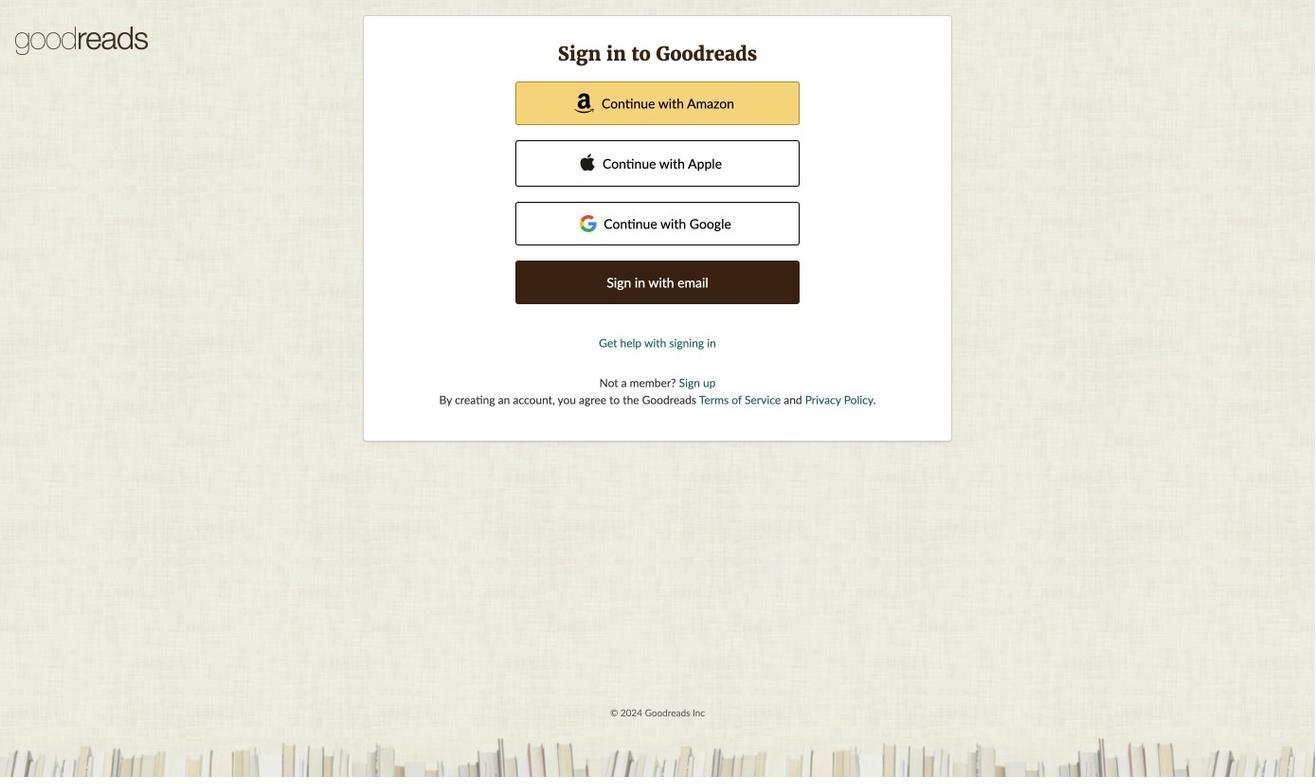Task type: locate. For each thing, give the bounding box(es) containing it.
goodreads: book reviews, recommendations, and discussion image
[[15, 27, 148, 55]]



Task type: vqa. For each thing, say whether or not it's contained in the screenshot.
GOODREADS: BOOK REVIEWS, RECOMMENDATIONS, AND DISCUSSION image
yes



